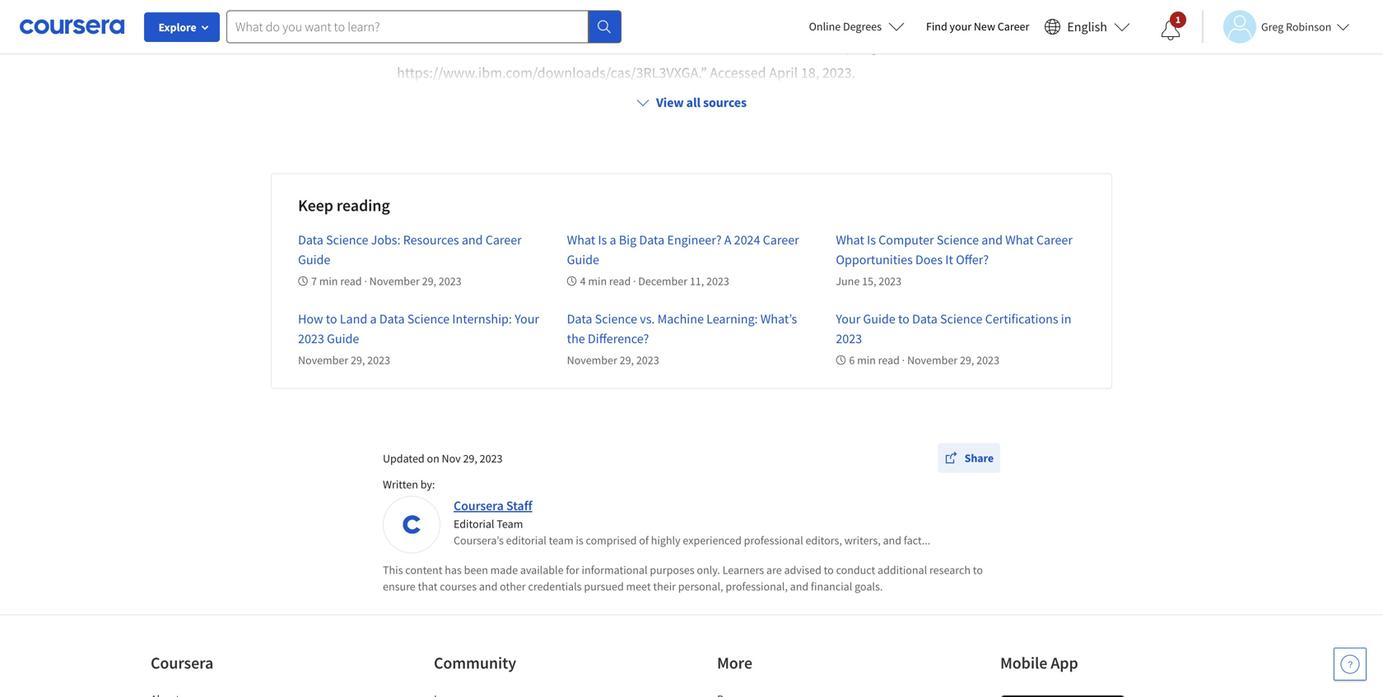 Task type: locate. For each thing, give the bounding box(es) containing it.
read for a
[[609, 274, 631, 289]]

download on the app store image
[[1000, 695, 1126, 697]]

1 what from the left
[[567, 232, 595, 248]]

2023 right 15,
[[879, 274, 902, 289]]

your right internship:
[[515, 311, 539, 327]]

science inside data science vs. machine learning: what's the difference? november 29, 2023
[[595, 311, 637, 327]]

data inside data science vs. machine learning: what's the difference? november 29, 2023
[[567, 311, 592, 327]]

editorial
[[454, 517, 494, 532]]

is inside coursera staff editorial team coursera's editorial team is comprised of highly experienced professional editors, writers, and fact...
[[576, 533, 584, 548]]

1 vertical spatial how
[[298, 311, 323, 327]]

29,
[[422, 274, 436, 289], [351, 353, 365, 368], [620, 353, 634, 368], [960, 353, 974, 368], [463, 451, 477, 466]]

1 horizontal spatial min
[[588, 274, 607, 289]]

the left the difference? at the top left of page
[[567, 331, 585, 347]]

what up opportunities
[[836, 232, 864, 248]]

to inside how to land a data science internship: your 2023 guide november 29, 2023
[[326, 311, 337, 327]]

purposes
[[650, 563, 695, 578]]

min right "6"
[[857, 353, 876, 368]]

1 vertical spatial a
[[370, 311, 377, 327]]

internship:
[[452, 311, 512, 327]]

november down the difference? at the top left of page
[[567, 353, 617, 368]]

how
[[552, 37, 581, 56], [298, 311, 323, 327]]

the left demand
[[584, 37, 604, 56]]

,
[[973, 37, 977, 56]]

vs.
[[640, 311, 655, 327]]

a inside what is a big data engineer? a 2024 career guide
[[610, 232, 616, 248]]

a left "big"
[[610, 232, 616, 248]]

career right 2024 at the right top of the page
[[763, 232, 799, 248]]

editorial
[[506, 533, 547, 548]]

land
[[340, 311, 367, 327]]

skills
[[765, 37, 798, 56]]

1 horizontal spatial ·
[[633, 274, 636, 289]]

0 horizontal spatial for
[[566, 563, 579, 578]]

staff
[[506, 498, 532, 514]]

what up 4
[[567, 232, 595, 248]]

and up offer?
[[982, 232, 1003, 248]]

updated
[[383, 451, 425, 466]]

november inside how to land a data science internship: your 2023 guide november 29, 2023
[[298, 353, 348, 368]]

all
[[686, 94, 701, 111]]

1 horizontal spatial how
[[552, 37, 581, 56]]

0 vertical spatial coursera
[[454, 498, 504, 514]]

1 horizontal spatial coursera
[[454, 498, 504, 514]]

help center image
[[1341, 655, 1360, 674]]

29, down the difference? at the top left of page
[[620, 353, 634, 368]]

29, down land
[[351, 353, 365, 368]]

guide down land
[[327, 331, 359, 347]]

guide up 4
[[567, 252, 599, 268]]

the for what's
[[567, 331, 585, 347]]

data right "big"
[[639, 232, 665, 248]]

1 your from the left
[[515, 311, 539, 327]]

keep
[[298, 195, 333, 216]]

is right skills
[[800, 37, 810, 56]]

keep reading
[[298, 195, 390, 216]]

guide up 7
[[298, 252, 330, 268]]

7
[[311, 274, 317, 289]]

What do you want to learn? text field
[[226, 10, 589, 43]]

science up "it"
[[937, 232, 979, 248]]

to up financial
[[824, 563, 834, 578]]

science down keep reading
[[326, 232, 368, 248]]

· right "6"
[[902, 353, 905, 368]]

read right 7
[[340, 274, 362, 289]]

november down data science jobs: resources and career guide 'link'
[[369, 274, 420, 289]]

and inside coursera staff editorial team coursera's editorial team is comprised of highly experienced professional editors, writers, and fact...
[[883, 533, 902, 548]]

your inside your guide to data science certifications in 2023
[[836, 311, 861, 327]]

reading
[[337, 195, 390, 216]]

1 vertical spatial coursera
[[151, 653, 213, 674]]

1 horizontal spatial your
[[836, 311, 861, 327]]

2 what from the left
[[836, 232, 864, 248]]

coursera for coursera
[[151, 653, 213, 674]]

min for guide
[[857, 353, 876, 368]]

career right the new
[[998, 19, 1030, 34]]

a right land
[[370, 311, 377, 327]]

your inside how to land a data science internship: your 2023 guide november 29, 2023
[[515, 311, 539, 327]]

1 horizontal spatial for
[[662, 37, 680, 56]]

2 horizontal spatial ·
[[902, 353, 905, 368]]

read for to
[[878, 353, 900, 368]]

is up opportunities
[[867, 232, 876, 248]]

what
[[567, 232, 595, 248], [836, 232, 864, 248], [1006, 232, 1034, 248]]

the quant crunch: how the demand for data science skills is disrupting the job market link
[[433, 37, 973, 56]]

been
[[464, 563, 488, 578]]

mobile
[[1000, 653, 1048, 674]]

1 vertical spatial for
[[566, 563, 579, 578]]

0 vertical spatial is
[[800, 37, 810, 56]]

career up in
[[1037, 232, 1073, 248]]

min right 4
[[588, 274, 607, 289]]

and right "resources" on the left top
[[462, 232, 483, 248]]

min for science
[[319, 274, 338, 289]]

min right 7
[[319, 274, 338, 289]]

0 vertical spatial 1
[[1176, 13, 1181, 26]]

is right team
[[576, 533, 584, 548]]

courses
[[440, 579, 477, 594]]

coursera staff link
[[454, 498, 532, 514]]

6
[[849, 353, 855, 368]]

11,
[[690, 274, 704, 289]]

what up certifications on the right top
[[1006, 232, 1034, 248]]

1 inside button
[[1176, 13, 1181, 26]]

0 horizontal spatial is
[[576, 533, 584, 548]]

1 horizontal spatial is
[[867, 232, 876, 248]]

your guide to data science certifications in 2023
[[836, 311, 1072, 347]]

2024
[[734, 232, 760, 248]]

app
[[1051, 653, 1078, 674]]

list item for more
[[717, 691, 857, 697]]

https://www.ibm.com/downloads/cas/3rl3vxga."
[[397, 63, 707, 82]]

career
[[998, 19, 1030, 34], [486, 232, 522, 248], [763, 232, 799, 248], [1037, 232, 1073, 248]]

what for what is computer science and what career opportunities does it offer? june 15, 2023
[[836, 232, 864, 248]]

ensure
[[383, 579, 416, 594]]

view all sources
[[656, 94, 747, 111]]

15,
[[862, 274, 877, 289]]

1 vertical spatial 1
[[383, 37, 390, 56]]

1 for 1 .
[[383, 37, 390, 56]]

0 horizontal spatial your
[[515, 311, 539, 327]]

how up https://www.ibm.com/downloads/cas/3rl3vxga."
[[552, 37, 581, 56]]

list item
[[383, 33, 1000, 86], [151, 691, 291, 697], [434, 691, 574, 697], [717, 691, 857, 697]]

0 horizontal spatial is
[[598, 232, 607, 248]]

mobile app
[[1000, 653, 1078, 674]]

1 horizontal spatial what
[[836, 232, 864, 248]]

research
[[930, 563, 971, 578]]

community
[[434, 653, 516, 674]]

min
[[319, 274, 338, 289], [588, 274, 607, 289], [857, 353, 876, 368]]

1 horizontal spatial is
[[800, 37, 810, 56]]

· left december
[[633, 274, 636, 289]]

coursera
[[454, 498, 504, 514], [151, 653, 213, 674]]

writers,
[[845, 533, 881, 548]]

science up the difference? at the top left of page
[[595, 311, 637, 327]]

2023 right nov
[[480, 451, 503, 466]]

to inside your guide to data science certifications in 2023
[[898, 311, 910, 327]]

meet
[[626, 579, 651, 594]]

2 horizontal spatial min
[[857, 353, 876, 368]]

goals.
[[855, 579, 883, 594]]

1 inside list item
[[383, 37, 390, 56]]

comprised
[[586, 533, 637, 548]]

read right "6"
[[878, 353, 900, 368]]

and left fact...
[[883, 533, 902, 548]]

informational
[[582, 563, 648, 578]]

29, inside how to land a data science internship: your 2023 guide november 29, 2023
[[351, 353, 365, 368]]

sources
[[703, 94, 747, 111]]

experienced
[[683, 533, 742, 548]]

to up 6 min read · november 29, 2023
[[898, 311, 910, 327]]

and down "advised"
[[790, 579, 809, 594]]

is
[[598, 232, 607, 248], [867, 232, 876, 248]]

online
[[809, 19, 841, 34]]

list item containing 1
[[383, 33, 1000, 86]]

coursera inside coursera staff editorial team coursera's editorial team is comprised of highly experienced professional editors, writers, and fact...
[[454, 498, 504, 514]]

fact...
[[904, 533, 931, 548]]

read
[[340, 274, 362, 289], [609, 274, 631, 289], [878, 353, 900, 368]]

guide down 15,
[[863, 311, 896, 327]]

2023 down the difference? at the top left of page
[[636, 353, 659, 368]]

your down june
[[836, 311, 861, 327]]

data inside how to land a data science internship: your 2023 guide november 29, 2023
[[379, 311, 405, 327]]

2023 inside your guide to data science certifications in 2023
[[836, 331, 862, 347]]

2023 up "6"
[[836, 331, 862, 347]]

science inside your guide to data science certifications in 2023
[[940, 311, 983, 327]]

read right 4
[[609, 274, 631, 289]]

0 horizontal spatial read
[[340, 274, 362, 289]]

1 vertical spatial is
[[576, 533, 584, 548]]

coursera for coursera staff editorial team coursera's editorial team is comprised of highly experienced professional editors, writers, and fact...
[[454, 498, 504, 514]]

how down 7
[[298, 311, 323, 327]]

0 vertical spatial a
[[610, 232, 616, 248]]

science up accessed
[[714, 37, 762, 56]]

0 vertical spatial for
[[662, 37, 680, 56]]

1 is from the left
[[598, 232, 607, 248]]

1
[[1176, 13, 1181, 26], [383, 37, 390, 56]]

0 vertical spatial how
[[552, 37, 581, 56]]

29, down your guide to data science certifications in 2023 on the right top of page
[[960, 353, 974, 368]]

data science vs. machine learning: what's the difference? link
[[567, 311, 797, 347]]

2 your from the left
[[836, 311, 861, 327]]

science inside what is computer science and what career opportunities does it offer? june 15, 2023
[[937, 232, 979, 248]]

share button
[[938, 443, 1000, 473], [938, 443, 1000, 473]]

is inside what is a big data engineer? a 2024 career guide
[[598, 232, 607, 248]]

0 horizontal spatial how
[[298, 311, 323, 327]]

december
[[638, 274, 688, 289]]

jobs:
[[371, 232, 401, 248]]

how inside how to land a data science internship: your 2023 guide november 29, 2023
[[298, 311, 323, 327]]

2 horizontal spatial read
[[878, 353, 900, 368]]

november down land
[[298, 353, 348, 368]]

by:
[[421, 477, 435, 492]]

, https://www.ibm.com/downloads/cas/3rl3vxga." accessed april 18, 2023.
[[397, 37, 977, 82]]

machine
[[658, 311, 704, 327]]

what is computer science and what career opportunities does it offer? link
[[836, 232, 1073, 268]]

0 horizontal spatial a
[[370, 311, 377, 327]]

2 is from the left
[[867, 232, 876, 248]]

0 horizontal spatial min
[[319, 274, 338, 289]]

1 horizontal spatial a
[[610, 232, 616, 248]]

june
[[836, 274, 860, 289]]

what's
[[761, 311, 797, 327]]

· up land
[[364, 274, 367, 289]]

0 horizontal spatial coursera
[[151, 653, 213, 674]]

1 horizontal spatial read
[[609, 274, 631, 289]]

your guide to data science certifications in 2023 link
[[836, 311, 1072, 347]]

0 horizontal spatial 1
[[383, 37, 390, 56]]

this content has been made available for informational purposes only. learners are advised to conduct additional research to ensure that courses and other credentials pursued meet their personal, professional, and financial goals.
[[383, 563, 983, 594]]

career inside data science jobs: resources and career guide
[[486, 232, 522, 248]]

november
[[369, 274, 420, 289], [298, 353, 348, 368], [567, 353, 617, 368], [907, 353, 958, 368]]

career inside what is computer science and what career opportunities does it offer? june 15, 2023
[[1037, 232, 1073, 248]]

what inside what is a big data engineer? a 2024 career guide
[[567, 232, 595, 248]]

0 horizontal spatial ·
[[364, 274, 367, 289]]

data down the keep
[[298, 232, 323, 248]]

2023 down 7
[[298, 331, 324, 347]]

29, right nov
[[463, 451, 477, 466]]

is inside what is computer science and what career opportunities does it offer? june 15, 2023
[[867, 232, 876, 248]]

available
[[520, 563, 564, 578]]

to left land
[[326, 311, 337, 327]]

english
[[1067, 19, 1107, 35]]

data down 4
[[567, 311, 592, 327]]

None search field
[[226, 10, 622, 43]]

0 horizontal spatial what
[[567, 232, 595, 248]]

computer
[[879, 232, 934, 248]]

is left "big"
[[598, 232, 607, 248]]

career right "resources" on the left top
[[486, 232, 522, 248]]

data down 7 min read · november 29, 2023
[[379, 311, 405, 327]]

the inside data science vs. machine learning: what's the difference? november 29, 2023
[[567, 331, 585, 347]]

science left internship:
[[407, 311, 450, 327]]

guide inside data science jobs: resources and career guide
[[298, 252, 330, 268]]

data up 6 min read · november 29, 2023
[[912, 311, 938, 327]]

2 horizontal spatial what
[[1006, 232, 1034, 248]]

· for a
[[633, 274, 636, 289]]

science up 6 min read · november 29, 2023
[[940, 311, 983, 327]]

to
[[326, 311, 337, 327], [898, 311, 910, 327], [824, 563, 834, 578], [973, 563, 983, 578]]

how to land a data science internship: your 2023 guide link
[[298, 311, 539, 347]]

for up credentials
[[566, 563, 579, 578]]

your
[[515, 311, 539, 327], [836, 311, 861, 327]]

read for jobs:
[[340, 274, 362, 289]]

2023
[[439, 274, 462, 289], [707, 274, 729, 289], [879, 274, 902, 289], [298, 331, 324, 347], [836, 331, 862, 347], [367, 353, 390, 368], [636, 353, 659, 368], [977, 353, 1000, 368], [480, 451, 503, 466]]

for right demand
[[662, 37, 680, 56]]

1 horizontal spatial 1
[[1176, 13, 1181, 26]]



Task type: describe. For each thing, give the bounding box(es) containing it.
for inside this content has been made available for informational purposes only. learners are advised to conduct additional research to ensure that courses and other credentials pursued meet their personal, professional, and financial goals.
[[566, 563, 579, 578]]

career inside what is a big data engineer? a 2024 career guide
[[763, 232, 799, 248]]

coursera staff image
[[385, 499, 438, 551]]

april
[[769, 63, 798, 82]]

updated on nov 29, 2023
[[383, 451, 503, 466]]

find your new career link
[[918, 16, 1038, 37]]

· for jobs:
[[364, 274, 367, 289]]

november down your guide to data science certifications in 2023 on the right top of page
[[907, 353, 958, 368]]

and inside what is computer science and what career opportunities does it offer? june 15, 2023
[[982, 232, 1003, 248]]

7 min read · november 29, 2023
[[311, 274, 462, 289]]

learning:
[[707, 311, 758, 327]]

november inside data science vs. machine learning: what's the difference? november 29, 2023
[[567, 353, 617, 368]]

1 button
[[1148, 11, 1194, 50]]

29, down data science jobs: resources and career guide
[[422, 274, 436, 289]]

ibm. " the quant crunch: how the demand for data science skills is disrupting the job market
[[397, 37, 973, 56]]

share
[[965, 451, 994, 466]]

this
[[383, 563, 403, 578]]

in
[[1061, 311, 1072, 327]]

and inside data science jobs: resources and career guide
[[462, 232, 483, 248]]

list item for community
[[434, 691, 574, 697]]

big
[[619, 232, 637, 248]]

data inside data science jobs: resources and career guide
[[298, 232, 323, 248]]

team
[[549, 533, 574, 548]]

editors,
[[806, 533, 842, 548]]

more
[[717, 653, 753, 674]]

what is a big data engineer? a 2024 career guide link
[[567, 232, 799, 268]]

disrupting
[[813, 37, 878, 56]]

1 .
[[383, 37, 397, 56]]

that
[[418, 579, 438, 594]]

show notifications image
[[1161, 21, 1181, 40]]

6 min read · november 29, 2023
[[849, 353, 1000, 368]]

additional
[[878, 563, 927, 578]]

find
[[926, 19, 948, 34]]

resources
[[403, 232, 459, 248]]

what for what is a big data engineer? a 2024 career guide
[[567, 232, 595, 248]]

1 for 1
[[1176, 13, 1181, 26]]

is inside list item
[[800, 37, 810, 56]]

market
[[930, 37, 973, 56]]

offer?
[[956, 252, 989, 268]]

is for a
[[598, 232, 607, 248]]

2023 right 11,
[[707, 274, 729, 289]]

4
[[580, 274, 586, 289]]

29, inside data science vs. machine learning: what's the difference? november 29, 2023
[[620, 353, 634, 368]]

greg robinson
[[1261, 19, 1332, 34]]

guide inside what is a big data engineer? a 2024 career guide
[[567, 252, 599, 268]]

team
[[497, 517, 523, 532]]

min for is
[[588, 274, 607, 289]]

pursued
[[584, 579, 624, 594]]

a
[[724, 232, 732, 248]]

financial
[[811, 579, 852, 594]]

your
[[950, 19, 972, 34]]

list item for coursera
[[151, 691, 291, 697]]

3 what from the left
[[1006, 232, 1034, 248]]

to right research
[[973, 563, 983, 578]]

data science jobs: resources and career guide
[[298, 232, 522, 268]]

2023 inside data science vs. machine learning: what's the difference? november 29, 2023
[[636, 353, 659, 368]]

guide inside how to land a data science internship: your 2023 guide november 29, 2023
[[327, 331, 359, 347]]

new
[[974, 19, 996, 34]]

18,
[[801, 63, 820, 82]]

advised
[[784, 563, 822, 578]]

and down 'been'
[[479, 579, 498, 594]]

· for to
[[902, 353, 905, 368]]

"
[[427, 37, 433, 56]]

written by:
[[383, 477, 435, 492]]

is for computer
[[867, 232, 876, 248]]

crunch:
[[501, 37, 549, 56]]

robinson
[[1286, 19, 1332, 34]]

a inside how to land a data science internship: your 2023 guide november 29, 2023
[[370, 311, 377, 327]]

demand
[[607, 37, 660, 56]]

explore button
[[144, 12, 220, 42]]

2023 inside what is computer science and what career opportunities does it offer? june 15, 2023
[[879, 274, 902, 289]]

opportunities
[[836, 252, 913, 268]]

greg robinson button
[[1202, 10, 1350, 43]]

data science vs. machine learning: what's the difference? november 29, 2023
[[567, 311, 797, 368]]

personal,
[[678, 579, 723, 594]]

engineer?
[[667, 232, 722, 248]]

science inside data science jobs: resources and career guide
[[326, 232, 368, 248]]

data science jobs: resources and career guide link
[[298, 232, 522, 268]]

quant
[[460, 37, 498, 56]]

highly
[[651, 533, 681, 548]]

coursera's
[[454, 533, 504, 548]]

view all sources button
[[630, 86, 753, 119]]

accessed
[[710, 63, 766, 82]]

written
[[383, 477, 418, 492]]

2023 down land
[[367, 353, 390, 368]]

it
[[946, 252, 953, 268]]

how to land a data science internship: your 2023 guide november 29, 2023
[[298, 311, 539, 368]]

credentials
[[528, 579, 582, 594]]

2023 down your guide to data science certifications in 2023 on the right top of page
[[977, 353, 1000, 368]]

find your new career
[[926, 19, 1030, 34]]

other
[[500, 579, 526, 594]]

coursera image
[[20, 13, 124, 40]]

coursera staff editorial team coursera's editorial team is comprised of highly experienced professional editors, writers, and fact...
[[454, 498, 931, 548]]

job
[[904, 37, 927, 56]]

english button
[[1038, 0, 1137, 54]]

data up accessed
[[683, 37, 711, 56]]

made
[[490, 563, 518, 578]]

2023.
[[822, 63, 856, 82]]

2023 down "resources" on the left top
[[439, 274, 462, 289]]

their
[[653, 579, 676, 594]]

the for how
[[584, 37, 604, 56]]

for inside list item
[[662, 37, 680, 56]]

the
[[433, 37, 457, 56]]

the left the job
[[881, 37, 901, 56]]

difference?
[[588, 331, 649, 347]]

data inside what is a big data engineer? a 2024 career guide
[[639, 232, 665, 248]]

professional
[[744, 533, 803, 548]]

only.
[[697, 563, 720, 578]]

nov
[[442, 451, 461, 466]]

ibm.
[[397, 37, 424, 56]]

conduct
[[836, 563, 876, 578]]

guide inside your guide to data science certifications in 2023
[[863, 311, 896, 327]]

science inside how to land a data science internship: your 2023 guide november 29, 2023
[[407, 311, 450, 327]]

learners
[[723, 563, 764, 578]]

data inside your guide to data science certifications in 2023
[[912, 311, 938, 327]]



Task type: vqa. For each thing, say whether or not it's contained in the screenshot.
the Learn Free Online
no



